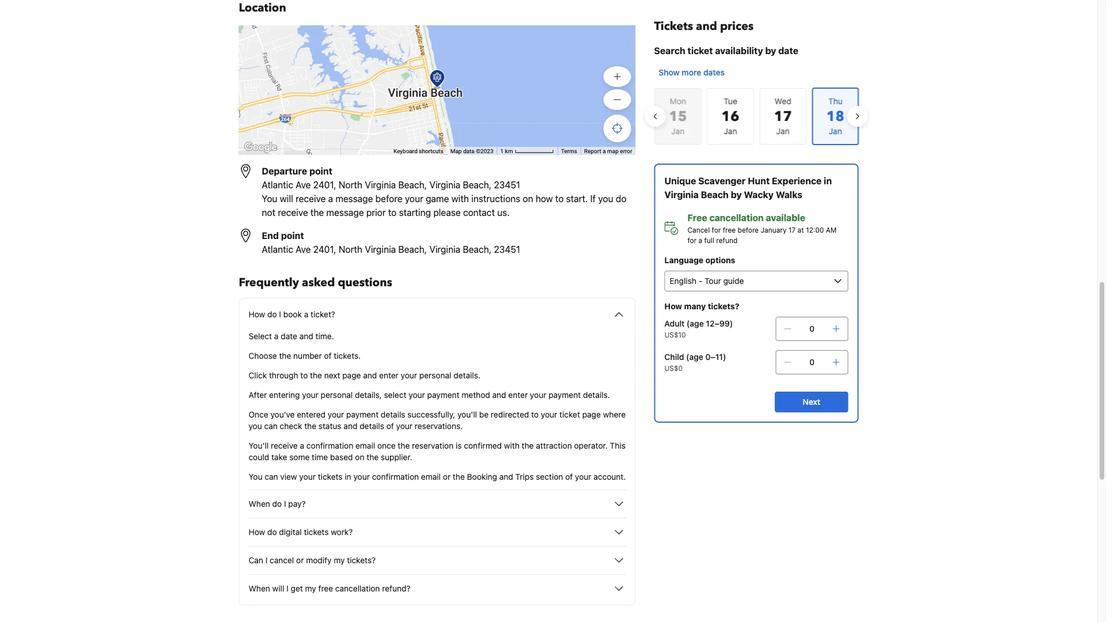 Task type: locate. For each thing, give the bounding box(es) containing it.
tickets inside how do i book a ticket? element
[[318, 472, 343, 482]]

once
[[377, 441, 396, 451]]

with inside you'll receive a confirmation email once the reservation is confirmed with the attraction operator. this could take some time based on the supplier.
[[504, 441, 520, 451]]

in inside unique scavenger hunt experience in virginia beach by wacky walks
[[824, 175, 832, 186]]

payment
[[427, 390, 460, 400], [549, 390, 581, 400], [346, 410, 379, 420]]

1 atlantic from the top
[[262, 180, 293, 190]]

north inside departure point atlantic ave 2401, north virginia beach, virginia beach, 23451 you will receive a message before your game with instructions on how to start. if you do not receive the message prior to starting please contact us.
[[339, 180, 363, 190]]

map
[[607, 148, 619, 155]]

1 vertical spatial 2401,
[[313, 244, 336, 255]]

the inside departure point atlantic ave 2401, north virginia beach, virginia beach, 23451 you will receive a message before your game with instructions on how to start. if you do not receive the message prior to starting please contact us.
[[311, 207, 324, 218]]

2 2401, from the top
[[313, 244, 336, 255]]

1 vertical spatial ave
[[296, 244, 311, 255]]

on inside departure point atlantic ave 2401, north virginia beach, virginia beach, 23451 you will receive a message before your game with instructions on how to start. if you do not receive the message prior to starting please contact us.
[[523, 193, 533, 204]]

how do i book a ticket?
[[249, 310, 335, 319]]

confirmation down supplier.
[[372, 472, 419, 482]]

0 horizontal spatial before
[[376, 193, 403, 204]]

to
[[556, 193, 564, 204], [388, 207, 397, 218], [300, 371, 308, 380], [531, 410, 539, 420]]

cancellation inside dropdown button
[[335, 584, 380, 594]]

(age down many
[[687, 319, 704, 329]]

1 vertical spatial in
[[345, 472, 351, 482]]

atlantic inside end point atlantic ave 2401, north virginia beach, virginia beach, 23451
[[262, 244, 293, 255]]

prior
[[366, 207, 386, 218]]

23451 inside end point atlantic ave 2401, north virginia beach, virginia beach, 23451
[[494, 244, 520, 255]]

0 vertical spatial can
[[264, 422, 278, 431]]

message left prior
[[327, 207, 364, 218]]

report a map error link
[[584, 148, 632, 155]]

more
[[682, 68, 702, 77]]

the down once
[[367, 453, 379, 462]]

0 vertical spatial cancellation
[[710, 212, 764, 223]]

0 horizontal spatial in
[[345, 472, 351, 482]]

you
[[262, 193, 278, 204], [249, 472, 263, 482]]

when
[[249, 499, 270, 509], [249, 584, 270, 594]]

email left once
[[356, 441, 375, 451]]

you down once
[[249, 422, 262, 431]]

0 vertical spatial in
[[824, 175, 832, 186]]

language options
[[665, 256, 736, 265]]

1 horizontal spatial email
[[421, 472, 441, 482]]

how for how many tickets?
[[665, 302, 682, 311]]

unique
[[665, 175, 696, 186]]

1 vertical spatial details
[[360, 422, 384, 431]]

ticket inside once you've entered your payment details successfully, you'll be redirected to your ticket page where you can check the status and details of your reservations.
[[560, 410, 580, 420]]

1 when from the top
[[249, 499, 270, 509]]

0 vertical spatial on
[[523, 193, 533, 204]]

entered
[[297, 410, 326, 420]]

details. up where
[[583, 390, 610, 400]]

refund?
[[382, 584, 411, 594]]

0 horizontal spatial by
[[731, 189, 742, 200]]

enter up select
[[379, 371, 399, 380]]

0 horizontal spatial cancellation
[[335, 584, 380, 594]]

keyboard shortcuts button
[[394, 147, 444, 155]]

1 vertical spatial by
[[731, 189, 742, 200]]

1 horizontal spatial by
[[766, 45, 777, 56]]

ticket up show more dates
[[688, 45, 713, 56]]

1 horizontal spatial point
[[310, 166, 333, 177]]

1 vertical spatial for
[[688, 236, 697, 244]]

ave inside end point atlantic ave 2401, north virginia beach, virginia beach, 23451
[[296, 244, 311, 255]]

details. up method
[[454, 371, 481, 380]]

how up can
[[249, 528, 265, 537]]

tickets
[[654, 18, 693, 34]]

modify
[[306, 556, 332, 565]]

my right get
[[305, 584, 316, 594]]

0 vertical spatial will
[[280, 193, 293, 204]]

2401, inside end point atlantic ave 2401, north virginia beach, virginia beach, 23451
[[313, 244, 336, 255]]

before inside departure point atlantic ave 2401, north virginia beach, virginia beach, 23451 you will receive a message before your game with instructions on how to start. if you do not receive the message prior to starting please contact us.
[[376, 193, 403, 204]]

point inside departure point atlantic ave 2401, north virginia beach, virginia beach, 23451 you will receive a message before your game with instructions on how to start. if you do not receive the message prior to starting please contact us.
[[310, 166, 333, 177]]

of inside once you've entered your payment details successfully, you'll be redirected to your ticket page where you can check the status and details of your reservations.
[[387, 422, 394, 431]]

1 vertical spatial personal
[[321, 390, 353, 400]]

walks
[[776, 189, 803, 200]]

0 vertical spatial 0
[[810, 324, 815, 334]]

15
[[669, 107, 687, 126]]

0 vertical spatial 2401,
[[313, 180, 336, 190]]

you inside departure point atlantic ave 2401, north virginia beach, virginia beach, 23451 you will receive a message before your game with instructions on how to start. if you do not receive the message prior to starting please contact us.
[[598, 193, 614, 204]]

trips
[[516, 472, 534, 482]]

confirmed
[[464, 441, 502, 451]]

how do i book a ticket? element
[[249, 322, 626, 483]]

or right cancel in the left bottom of the page
[[296, 556, 304, 565]]

1 vertical spatial ticket
[[560, 410, 580, 420]]

frequently asked questions
[[239, 275, 392, 291]]

report a map error
[[584, 148, 632, 155]]

details.
[[454, 371, 481, 380], [583, 390, 610, 400]]

tickets inside dropdown button
[[304, 528, 329, 537]]

will left get
[[272, 584, 284, 594]]

1 ave from the top
[[296, 180, 311, 190]]

17 down wed
[[774, 107, 792, 126]]

when for when do i pay?
[[249, 499, 270, 509]]

0 vertical spatial my
[[334, 556, 345, 565]]

the down entered at the left bottom of page
[[304, 422, 316, 431]]

payment inside once you've entered your payment details successfully, you'll be redirected to your ticket page where you can check the status and details of your reservations.
[[346, 410, 379, 420]]

atlantic down end
[[262, 244, 293, 255]]

i for get
[[287, 584, 289, 594]]

2 when from the top
[[249, 584, 270, 594]]

free inside dropdown button
[[318, 584, 333, 594]]

0 vertical spatial atlantic
[[262, 180, 293, 190]]

ticket
[[688, 45, 713, 56], [560, 410, 580, 420]]

i inside 'dropdown button'
[[279, 310, 281, 319]]

(age inside adult (age 12–99) us$10
[[687, 319, 704, 329]]

or inside dropdown button
[[296, 556, 304, 565]]

before left january
[[738, 226, 759, 234]]

show more dates button
[[654, 62, 730, 83]]

to right prior
[[388, 207, 397, 218]]

1 horizontal spatial jan
[[724, 127, 737, 136]]

1 north from the top
[[339, 180, 363, 190]]

0 vertical spatial 23451
[[494, 180, 520, 190]]

can left view
[[265, 472, 278, 482]]

options
[[706, 256, 736, 265]]

0 vertical spatial you
[[262, 193, 278, 204]]

when for when will i get my free cancellation refund?
[[249, 584, 270, 594]]

click through to the next page and enter your personal details.
[[249, 371, 481, 380]]

2401, for end
[[313, 244, 336, 255]]

virginia down unique
[[665, 189, 699, 200]]

my right modify
[[334, 556, 345, 565]]

1 vertical spatial email
[[421, 472, 441, 482]]

child (age 0–11) us$0
[[665, 352, 726, 372]]

i for book
[[279, 310, 281, 319]]

1 0 from the top
[[810, 324, 815, 334]]

1 vertical spatial atlantic
[[262, 244, 293, 255]]

0 vertical spatial before
[[376, 193, 403, 204]]

when do i pay?
[[249, 499, 306, 509]]

virginia up game
[[430, 180, 461, 190]]

payment up successfully,
[[427, 390, 460, 400]]

north for end
[[339, 244, 363, 255]]

in down based
[[345, 472, 351, 482]]

am
[[826, 226, 837, 234]]

do right if
[[616, 193, 627, 204]]

1 vertical spatial or
[[296, 556, 304, 565]]

0 horizontal spatial free
[[318, 584, 333, 594]]

a inside you'll receive a confirmation email once the reservation is confirmed with the attraction operator. this could take some time based on the supplier.
[[300, 441, 304, 451]]

search
[[654, 45, 686, 56]]

ave up frequently asked questions
[[296, 244, 311, 255]]

2401, for departure
[[313, 180, 336, 190]]

or down you'll receive a confirmation email once the reservation is confirmed with the attraction operator. this could take some time based on the supplier. at bottom
[[443, 472, 451, 482]]

receive right not
[[278, 207, 308, 218]]

1 vertical spatial (age
[[686, 352, 704, 362]]

where
[[603, 410, 626, 420]]

1 vertical spatial of
[[387, 422, 394, 431]]

2 23451 from the top
[[494, 244, 520, 255]]

for down 'cancel'
[[688, 236, 697, 244]]

0 horizontal spatial payment
[[346, 410, 379, 420]]

0 horizontal spatial point
[[281, 230, 304, 241]]

1 horizontal spatial or
[[443, 472, 451, 482]]

0 vertical spatial free
[[723, 226, 736, 234]]

1 horizontal spatial for
[[712, 226, 721, 234]]

virginia down please
[[430, 244, 461, 255]]

and right status
[[344, 422, 358, 431]]

receive up the take
[[271, 441, 298, 451]]

atlantic for departure
[[262, 180, 293, 190]]

0 for child (age 0–11)
[[810, 358, 815, 367]]

1 horizontal spatial on
[[523, 193, 533, 204]]

1 vertical spatial point
[[281, 230, 304, 241]]

by inside unique scavenger hunt experience in virginia beach by wacky walks
[[731, 189, 742, 200]]

atlantic for end
[[262, 244, 293, 255]]

2 0 from the top
[[810, 358, 815, 367]]

point inside end point atlantic ave 2401, north virginia beach, virginia beach, 23451
[[281, 230, 304, 241]]

0 horizontal spatial you
[[249, 422, 262, 431]]

can
[[249, 556, 263, 565]]

data
[[463, 148, 475, 155]]

do left pay?
[[272, 499, 282, 509]]

tickets? down work?
[[347, 556, 376, 565]]

with right confirmed
[[504, 441, 520, 451]]

pay?
[[288, 499, 306, 509]]

0 vertical spatial personal
[[420, 371, 452, 380]]

date
[[779, 45, 799, 56], [281, 332, 297, 341]]

how
[[536, 193, 553, 204]]

when down can
[[249, 584, 270, 594]]

receive down departure
[[296, 193, 326, 204]]

1 vertical spatial with
[[504, 441, 520, 451]]

number
[[293, 351, 322, 361]]

through
[[269, 371, 298, 380]]

instructions
[[472, 193, 521, 204]]

enter up redirected
[[509, 390, 528, 400]]

1 23451 from the top
[[494, 180, 520, 190]]

the right not
[[311, 207, 324, 218]]

0 vertical spatial page
[[343, 371, 361, 380]]

and left "time." at the bottom of page
[[300, 332, 313, 341]]

or
[[443, 472, 451, 482], [296, 556, 304, 565]]

by right availability
[[766, 45, 777, 56]]

by down scavenger
[[731, 189, 742, 200]]

in inside how do i book a ticket? element
[[345, 472, 351, 482]]

0 horizontal spatial my
[[305, 584, 316, 594]]

(age right 'child'
[[686, 352, 704, 362]]

3 jan from the left
[[776, 127, 790, 136]]

us.
[[498, 207, 510, 218]]

atlantic inside departure point atlantic ave 2401, north virginia beach, virginia beach, 23451 you will receive a message before your game with instructions on how to start. if you do not receive the message prior to starting please contact us.
[[262, 180, 293, 190]]

and inside once you've entered your payment details successfully, you'll be redirected to your ticket page where you can check the status and details of your reservations.
[[344, 422, 358, 431]]

2401, inside departure point atlantic ave 2401, north virginia beach, virginia beach, 23451 you will receive a message before your game with instructions on how to start. if you do not receive the message prior to starting please contact us.
[[313, 180, 336, 190]]

how for how do digital tickets work?
[[249, 528, 265, 537]]

how up adult
[[665, 302, 682, 311]]

personal
[[420, 371, 452, 380], [321, 390, 353, 400]]

1 vertical spatial enter
[[509, 390, 528, 400]]

1 vertical spatial tickets?
[[347, 556, 376, 565]]

tickets.
[[334, 351, 361, 361]]

jan
[[671, 127, 685, 136], [724, 127, 737, 136], [776, 127, 790, 136]]

can
[[264, 422, 278, 431], [265, 472, 278, 482]]

region containing 15
[[645, 83, 868, 150]]

cancel
[[688, 226, 710, 234]]

tue 16 jan
[[722, 97, 739, 136]]

1 vertical spatial on
[[355, 453, 365, 462]]

0 horizontal spatial enter
[[379, 371, 399, 380]]

will down departure
[[280, 193, 293, 204]]

0 horizontal spatial of
[[324, 351, 332, 361]]

terms
[[561, 148, 577, 155]]

tickets and prices
[[654, 18, 754, 34]]

how inside 'dropdown button'
[[249, 310, 265, 319]]

cancellation left 'refund?'
[[335, 584, 380, 594]]

on left "how"
[[523, 193, 533, 204]]

jan down 15 at the top right of page
[[671, 127, 685, 136]]

region
[[645, 83, 868, 150]]

booking
[[467, 472, 497, 482]]

0 horizontal spatial date
[[281, 332, 297, 341]]

2 (age from the top
[[686, 352, 704, 362]]

many
[[684, 302, 706, 311]]

cancellation up refund
[[710, 212, 764, 223]]

i left pay?
[[284, 499, 286, 509]]

and up redirected
[[493, 390, 506, 400]]

take
[[271, 453, 287, 462]]

(age for child
[[686, 352, 704, 362]]

0 horizontal spatial tickets?
[[347, 556, 376, 565]]

1 vertical spatial 0
[[810, 358, 815, 367]]

dates
[[704, 68, 725, 77]]

successfully,
[[408, 410, 455, 420]]

1 horizontal spatial details.
[[583, 390, 610, 400]]

0 vertical spatial with
[[452, 193, 469, 204]]

1 jan from the left
[[671, 127, 685, 136]]

personal down the next
[[321, 390, 353, 400]]

starting
[[399, 207, 431, 218]]

0 for adult (age 12–99)
[[810, 324, 815, 334]]

availability
[[715, 45, 763, 56]]

1 horizontal spatial before
[[738, 226, 759, 234]]

point right end
[[281, 230, 304, 241]]

1 horizontal spatial enter
[[509, 390, 528, 400]]

atlantic
[[262, 180, 293, 190], [262, 244, 293, 255]]

ticket up attraction
[[560, 410, 580, 420]]

based
[[330, 453, 353, 462]]

jan inside 'wed 17 jan'
[[776, 127, 790, 136]]

1 vertical spatial 17
[[789, 226, 796, 234]]

0 horizontal spatial or
[[296, 556, 304, 565]]

jan inside "tue 16 jan"
[[724, 127, 737, 136]]

ave inside departure point atlantic ave 2401, north virginia beach, virginia beach, 23451 you will receive a message before your game with instructions on how to start. if you do not receive the message prior to starting please contact us.
[[296, 180, 311, 190]]

0 vertical spatial email
[[356, 441, 375, 451]]

payment up attraction
[[549, 390, 581, 400]]

refund
[[717, 236, 738, 244]]

confirmation up time
[[307, 441, 353, 451]]

1 horizontal spatial of
[[387, 422, 394, 431]]

ave down departure
[[296, 180, 311, 190]]

select
[[384, 390, 407, 400]]

the inside once you've entered your payment details successfully, you'll be redirected to your ticket page where you can check the status and details of your reservations.
[[304, 422, 316, 431]]

when left pay?
[[249, 499, 270, 509]]

free up refund
[[723, 226, 736, 234]]

this
[[610, 441, 626, 451]]

0 vertical spatial point
[[310, 166, 333, 177]]

0 vertical spatial ave
[[296, 180, 311, 190]]

your inside departure point atlantic ave 2401, north virginia beach, virginia beach, 23451 you will receive a message before your game with instructions on how to start. if you do not receive the message prior to starting please contact us.
[[405, 193, 424, 204]]

do inside 'dropdown button'
[[267, 310, 277, 319]]

wed
[[775, 97, 791, 106]]

1 horizontal spatial payment
[[427, 390, 460, 400]]

16
[[722, 107, 739, 126]]

before up prior
[[376, 193, 403, 204]]

how many tickets?
[[665, 302, 740, 311]]

0 horizontal spatial email
[[356, 441, 375, 451]]

keyboard
[[394, 148, 418, 155]]

you down could at the bottom left of the page
[[249, 472, 263, 482]]

free right get
[[318, 584, 333, 594]]

0 vertical spatial confirmation
[[307, 441, 353, 451]]

receive inside you'll receive a confirmation email once the reservation is confirmed with the attraction operator. this could take some time based on the supplier.
[[271, 441, 298, 451]]

page left where
[[583, 410, 601, 420]]

23451 up instructions
[[494, 180, 520, 190]]

personal up after entering your personal details, select your payment method and enter your payment details.
[[420, 371, 452, 380]]

1 2401, from the top
[[313, 180, 336, 190]]

ave
[[296, 180, 311, 190], [296, 244, 311, 255]]

a inside free cancellation available cancel for free before january 17 at 12:00 am for a full refund
[[699, 236, 703, 244]]

email down you'll receive a confirmation email once the reservation is confirmed with the attraction operator. this could take some time based on the supplier. at bottom
[[421, 472, 441, 482]]

message
[[336, 193, 373, 204], [327, 207, 364, 218]]

to right "how"
[[556, 193, 564, 204]]

2 vertical spatial receive
[[271, 441, 298, 451]]

point right departure
[[310, 166, 333, 177]]

1 vertical spatial cancellation
[[335, 584, 380, 594]]

date inside how do i book a ticket? element
[[281, 332, 297, 341]]

1 (age from the top
[[687, 319, 704, 329]]

1 vertical spatial tickets
[[304, 528, 329, 537]]

do
[[616, 193, 627, 204], [267, 310, 277, 319], [272, 499, 282, 509], [267, 528, 277, 537]]

23451 inside departure point atlantic ave 2401, north virginia beach, virginia beach, 23451 you will receive a message before your game with instructions on how to start. if you do not receive the message prior to starting please contact us.
[[494, 180, 520, 190]]

2 atlantic from the top
[[262, 244, 293, 255]]

page right the next
[[343, 371, 361, 380]]

north inside end point atlantic ave 2401, north virginia beach, virginia beach, 23451
[[339, 244, 363, 255]]

payment down details,
[[346, 410, 379, 420]]

how inside dropdown button
[[249, 528, 265, 537]]

0 horizontal spatial confirmation
[[307, 441, 353, 451]]

next
[[803, 397, 821, 407]]

how up select
[[249, 310, 265, 319]]

of left tickets.
[[324, 351, 332, 361]]

2 north from the top
[[339, 244, 363, 255]]

date right availability
[[779, 45, 799, 56]]

show
[[659, 68, 680, 77]]

1 vertical spatial date
[[281, 332, 297, 341]]

1 vertical spatial will
[[272, 584, 284, 594]]

0 horizontal spatial for
[[688, 236, 697, 244]]

0 vertical spatial tickets
[[318, 472, 343, 482]]

2 jan from the left
[[724, 127, 737, 136]]

you right if
[[598, 193, 614, 204]]

you up not
[[262, 193, 278, 204]]

1 vertical spatial page
[[583, 410, 601, 420]]

2 ave from the top
[[296, 244, 311, 255]]

tickets left work?
[[304, 528, 329, 537]]

google image
[[242, 140, 280, 155]]

1 vertical spatial before
[[738, 226, 759, 234]]

the left the next
[[310, 371, 322, 380]]

details up once
[[360, 422, 384, 431]]

1 horizontal spatial in
[[824, 175, 832, 186]]

2 horizontal spatial jan
[[776, 127, 790, 136]]

1 vertical spatial 23451
[[494, 244, 520, 255]]

do left book
[[267, 310, 277, 319]]

available
[[766, 212, 806, 223]]

time
[[312, 453, 328, 462]]

1 vertical spatial north
[[339, 244, 363, 255]]

0 vertical spatial or
[[443, 472, 451, 482]]

contact
[[463, 207, 495, 218]]

1 horizontal spatial free
[[723, 226, 736, 234]]

jan inside mon 15 jan
[[671, 127, 685, 136]]

and
[[696, 18, 717, 34], [300, 332, 313, 341], [363, 371, 377, 380], [493, 390, 506, 400], [344, 422, 358, 431], [500, 472, 513, 482]]

can down you've
[[264, 422, 278, 431]]

date down how do i book a ticket?
[[281, 332, 297, 341]]

free inside free cancellation available cancel for free before january 17 at 12:00 am for a full refund
[[723, 226, 736, 234]]

jan down wed
[[776, 127, 790, 136]]

the left attraction
[[522, 441, 534, 451]]

message up prior
[[336, 193, 373, 204]]

i left book
[[279, 310, 281, 319]]

tickets
[[318, 472, 343, 482], [304, 528, 329, 537]]

unique scavenger hunt experience in virginia beach by wacky walks
[[665, 175, 832, 200]]

(age inside child (age 0–11) us$0
[[686, 352, 704, 362]]

do left digital
[[267, 528, 277, 537]]

of up once
[[387, 422, 394, 431]]

the
[[311, 207, 324, 218], [279, 351, 291, 361], [310, 371, 322, 380], [304, 422, 316, 431], [398, 441, 410, 451], [522, 441, 534, 451], [367, 453, 379, 462], [453, 472, 465, 482]]

1 horizontal spatial cancellation
[[710, 212, 764, 223]]

point for departure
[[310, 166, 333, 177]]

1 vertical spatial you
[[249, 422, 262, 431]]

23451 down us.
[[494, 244, 520, 255]]



Task type: vqa. For each thing, say whether or not it's contained in the screenshot.
2401,
yes



Task type: describe. For each thing, give the bounding box(es) containing it.
digital
[[279, 528, 302, 537]]

at
[[798, 226, 804, 234]]

operator.
[[574, 441, 608, 451]]

view
[[280, 472, 297, 482]]

jan for 16
[[724, 127, 737, 136]]

virginia up prior
[[365, 180, 396, 190]]

book
[[283, 310, 302, 319]]

location
[[239, 0, 286, 16]]

account.
[[594, 472, 626, 482]]

0 vertical spatial details.
[[454, 371, 481, 380]]

end point atlantic ave 2401, north virginia beach, virginia beach, 23451
[[262, 230, 520, 255]]

method
[[462, 390, 490, 400]]

do for how do digital tickets work?
[[267, 528, 277, 537]]

the up through
[[279, 351, 291, 361]]

0 vertical spatial by
[[766, 45, 777, 56]]

0 vertical spatial details
[[381, 410, 406, 420]]

departure
[[262, 166, 307, 177]]

you can view your tickets in your confirmation email or the booking and trips section of your account.
[[249, 472, 626, 482]]

0 vertical spatial tickets?
[[708, 302, 740, 311]]

a inside 'dropdown button'
[[304, 310, 309, 319]]

virginia up questions
[[365, 244, 396, 255]]

1 vertical spatial confirmation
[[372, 472, 419, 482]]

some
[[289, 453, 310, 462]]

jan for 17
[[776, 127, 790, 136]]

1 horizontal spatial personal
[[420, 371, 452, 380]]

before inside free cancellation available cancel for free before january 17 at 12:00 am for a full refund
[[738, 226, 759, 234]]

free for cancellation
[[723, 226, 736, 234]]

beach, down starting
[[398, 244, 427, 255]]

you'll
[[249, 441, 269, 451]]

0 vertical spatial enter
[[379, 371, 399, 380]]

(age for adult
[[687, 319, 704, 329]]

mon
[[670, 97, 686, 106]]

entering
[[269, 390, 300, 400]]

you'll
[[458, 410, 477, 420]]

once
[[249, 410, 268, 420]]

with inside departure point atlantic ave 2401, north virginia beach, virginia beach, 23451 you will receive a message before your game with instructions on how to start. if you do not receive the message prior to starting please contact us.
[[452, 193, 469, 204]]

km
[[505, 148, 513, 155]]

tue
[[724, 97, 737, 106]]

ave for end
[[296, 244, 311, 255]]

next
[[324, 371, 340, 380]]

you inside departure point atlantic ave 2401, north virginia beach, virginia beach, 23451 you will receive a message before your game with instructions on how to start. if you do not receive the message prior to starting please contact us.
[[262, 193, 278, 204]]

a inside departure point atlantic ave 2401, north virginia beach, virginia beach, 23451 you will receive a message before your game with instructions on how to start. if you do not receive the message prior to starting please contact us.
[[328, 193, 333, 204]]

beach, up starting
[[398, 180, 427, 190]]

departure point atlantic ave 2401, north virginia beach, virginia beach, 23451 you will receive a message before your game with instructions on how to start. if you do not receive the message prior to starting please contact us.
[[262, 166, 627, 218]]

work?
[[331, 528, 353, 537]]

section
[[536, 472, 563, 482]]

start.
[[566, 193, 588, 204]]

1 vertical spatial details.
[[583, 390, 610, 400]]

error
[[620, 148, 632, 155]]

23451 for end point atlantic ave 2401, north virginia beach, virginia beach, 23451
[[494, 244, 520, 255]]

free for will
[[318, 584, 333, 594]]

experience
[[772, 175, 822, 186]]

1 vertical spatial my
[[305, 584, 316, 594]]

beach, up instructions
[[463, 180, 492, 190]]

you've
[[271, 410, 295, 420]]

12:00
[[806, 226, 824, 234]]

supplier.
[[381, 453, 413, 462]]

point for end
[[281, 230, 304, 241]]

adult (age 12–99) us$10
[[665, 319, 733, 339]]

us$10
[[665, 331, 686, 339]]

1 vertical spatial message
[[327, 207, 364, 218]]

0 horizontal spatial page
[[343, 371, 361, 380]]

or inside how do i book a ticket? element
[[443, 472, 451, 482]]

will inside departure point atlantic ave 2401, north virginia beach, virginia beach, 23451 you will receive a message before your game with instructions on how to start. if you do not receive the message prior to starting please contact us.
[[280, 193, 293, 204]]

prices
[[720, 18, 754, 34]]

shortcuts
[[419, 148, 444, 155]]

details,
[[355, 390, 382, 400]]

wacky
[[744, 189, 774, 200]]

0–11)
[[706, 352, 726, 362]]

1 vertical spatial receive
[[278, 207, 308, 218]]

i for pay?
[[284, 499, 286, 509]]

select a date and time.
[[249, 332, 334, 341]]

redirected
[[491, 410, 529, 420]]

ticket?
[[311, 310, 335, 319]]

please
[[434, 207, 461, 218]]

©2023
[[476, 148, 494, 155]]

you inside how do i book a ticket? element
[[249, 472, 263, 482]]

the up supplier.
[[398, 441, 410, 451]]

game
[[426, 193, 449, 204]]

get
[[291, 584, 303, 594]]

virginia inside unique scavenger hunt experience in virginia beach by wacky walks
[[665, 189, 699, 200]]

show more dates
[[659, 68, 725, 77]]

choose the number of tickets.
[[249, 351, 361, 361]]

how do i book a ticket? button
[[249, 308, 626, 322]]

you'll receive a confirmation email once the reservation is confirmed with the attraction operator. this could take some time based on the supplier.
[[249, 441, 626, 462]]

and up details,
[[363, 371, 377, 380]]

17 inside free cancellation available cancel for free before january 17 at 12:00 am for a full refund
[[789, 226, 796, 234]]

us$0
[[665, 364, 683, 372]]

will inside dropdown button
[[272, 584, 284, 594]]

beach
[[701, 189, 729, 200]]

17 inside "region"
[[774, 107, 792, 126]]

1 km button
[[497, 147, 558, 155]]

confirmation inside you'll receive a confirmation email once the reservation is confirmed with the attraction operator. this could take some time based on the supplier.
[[307, 441, 353, 451]]

2 horizontal spatial payment
[[549, 390, 581, 400]]

23451 for departure point atlantic ave 2401, north virginia beach, virginia beach, 23451 you will receive a message before your game with instructions on how to start. if you do not receive the message prior to starting please contact us.
[[494, 180, 520, 190]]

could
[[249, 453, 269, 462]]

and left prices
[[696, 18, 717, 34]]

choose
[[249, 351, 277, 361]]

tickets? inside dropdown button
[[347, 556, 376, 565]]

0 vertical spatial message
[[336, 193, 373, 204]]

can i cancel or modify my tickets?
[[249, 556, 376, 565]]

1 km
[[501, 148, 515, 155]]

1
[[501, 148, 504, 155]]

the left booking
[[453, 472, 465, 482]]

map region
[[123, 0, 713, 271]]

when do i pay? button
[[249, 497, 626, 511]]

map data ©2023
[[451, 148, 494, 155]]

beach, down contact
[[463, 244, 492, 255]]

how for how do i book a ticket?
[[249, 310, 265, 319]]

child
[[665, 352, 684, 362]]

to down choose the number of tickets. on the bottom of page
[[300, 371, 308, 380]]

do inside departure point atlantic ave 2401, north virginia beach, virginia beach, 23451 you will receive a message before your game with instructions on how to start. if you do not receive the message prior to starting please contact us.
[[616, 193, 627, 204]]

you inside once you've entered your payment details successfully, you'll be redirected to your ticket page where you can check the status and details of your reservations.
[[249, 422, 262, 431]]

free
[[688, 212, 708, 223]]

0 vertical spatial receive
[[296, 193, 326, 204]]

wed 17 jan
[[774, 97, 792, 136]]

january
[[761, 226, 787, 234]]

email inside you'll receive a confirmation email once the reservation is confirmed with the attraction operator. this could take some time based on the supplier.
[[356, 441, 375, 451]]

do for when do i pay?
[[272, 499, 282, 509]]

north for departure
[[339, 180, 363, 190]]

2 vertical spatial of
[[566, 472, 573, 482]]

do for how do i book a ticket?
[[267, 310, 277, 319]]

after
[[249, 390, 267, 400]]

page inside once you've entered your payment details successfully, you'll be redirected to your ticket page where you can check the status and details of your reservations.
[[583, 410, 601, 420]]

on inside you'll receive a confirmation email once the reservation is confirmed with the attraction operator. this could take some time based on the supplier.
[[355, 453, 365, 462]]

cancellation inside free cancellation available cancel for free before january 17 at 12:00 am for a full refund
[[710, 212, 764, 223]]

1 horizontal spatial date
[[779, 45, 799, 56]]

search ticket availability by date
[[654, 45, 799, 56]]

1 vertical spatial can
[[265, 472, 278, 482]]

i right can
[[266, 556, 268, 565]]

mon 15 jan
[[669, 97, 687, 136]]

and left trips
[[500, 472, 513, 482]]

map
[[451, 148, 462, 155]]

full
[[705, 236, 715, 244]]

free cancellation available cancel for free before january 17 at 12:00 am for a full refund
[[688, 212, 837, 244]]

report
[[584, 148, 602, 155]]

keyboard shortcuts
[[394, 148, 444, 155]]

after entering your personal details, select your payment method and enter your payment details.
[[249, 390, 610, 400]]

to inside once you've entered your payment details successfully, you'll be redirected to your ticket page where you can check the status and details of your reservations.
[[531, 410, 539, 420]]

language
[[665, 256, 704, 265]]

reservation
[[412, 441, 454, 451]]

1 horizontal spatial my
[[334, 556, 345, 565]]

1 horizontal spatial ticket
[[688, 45, 713, 56]]

status
[[319, 422, 342, 431]]

check
[[280, 422, 302, 431]]

can inside once you've entered your payment details successfully, you'll be redirected to your ticket page where you can check the status and details of your reservations.
[[264, 422, 278, 431]]

terms link
[[561, 148, 577, 155]]

jan for 15
[[671, 127, 685, 136]]

ave for departure
[[296, 180, 311, 190]]

click
[[249, 371, 267, 380]]



